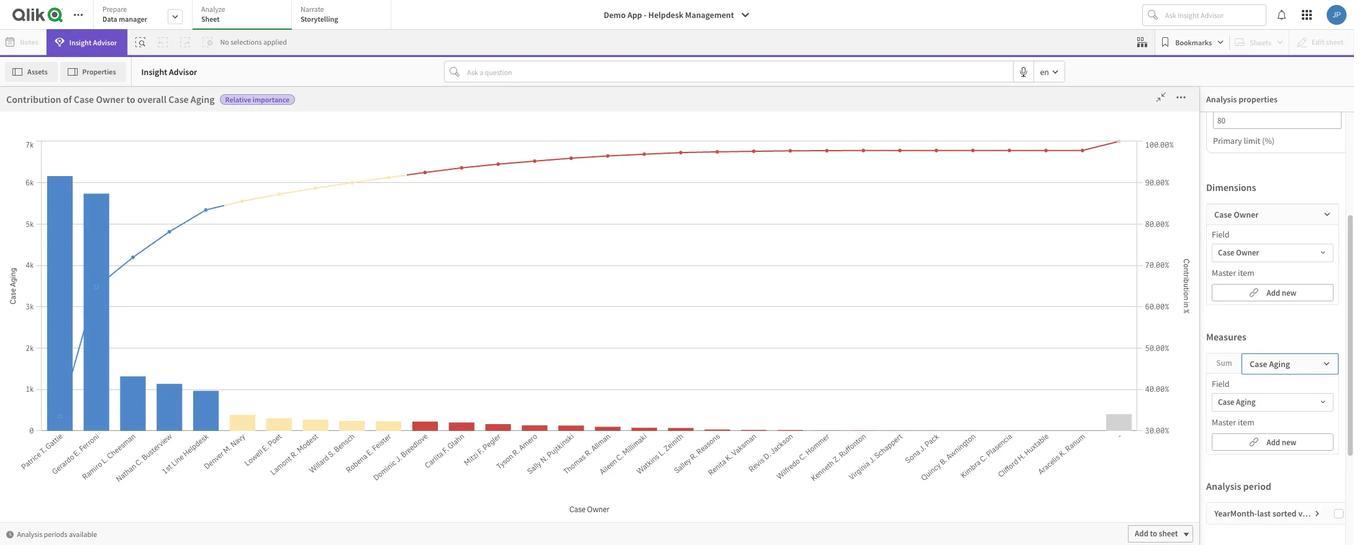 Task type: locate. For each thing, give the bounding box(es) containing it.
high
[[149, 185, 167, 197]]

field for case aging
[[1212, 379, 1230, 390]]

open left & on the bottom left
[[6, 429, 30, 442]]

Ask Insight Advisor text field
[[1163, 5, 1266, 25]]

true for clifford h. huxtable
[[873, 343, 888, 354]]

1 new from the top
[[1282, 288, 1296, 298]]

1 horizontal spatial of
[[139, 185, 147, 197]]

new
[[1282, 288, 1296, 298], [1282, 438, 1296, 448]]

type
[[668, 171, 689, 185], [116, 392, 134, 403]]

size
[[43, 185, 58, 197]]

fields button
[[0, 87, 63, 126], [1, 87, 63, 126]]

case owner. press space to sort on this column. element
[[966, 237, 1057, 254]]

cases down ask a question text box
[[723, 86, 782, 116]]

-
[[644, 9, 647, 20]]

0 vertical spatial small image
[[1324, 211, 1331, 219]]

cases open/closed menu item
[[64, 510, 178, 535]]

e. for gerardo
[[999, 415, 1005, 425]]

resolved
[[41, 429, 82, 442]]

small image
[[1324, 211, 1331, 219], [1314, 511, 1321, 518]]

prepare data manager
[[102, 4, 147, 24]]

contribution of case owner to overall case aging
[[6, 93, 215, 106], [214, 191, 422, 203]]

0 for poet
[[1152, 429, 1157, 440]]

Search assets text field
[[64, 88, 187, 111]]

1 vertical spatial arrow down image
[[1317, 396, 1329, 411]]

add
[[1267, 288, 1280, 298], [1267, 438, 1280, 448], [449, 452, 463, 462], [777, 452, 791, 462], [1135, 529, 1148, 540]]

field
[[1212, 229, 1230, 240], [1212, 379, 1230, 390]]

priority
[[184, 86, 256, 116], [647, 86, 719, 116], [1074, 86, 1146, 116], [632, 171, 666, 185]]

case owner down is
[[70, 343, 113, 354]]

1 horizontal spatial insight
[[141, 66, 167, 77]]

menu containing %ownerid
[[64, 137, 187, 546]]

timetable down the over
[[89, 442, 126, 453]]

type right record
[[116, 392, 134, 403]]

duration right vs
[[73, 171, 113, 185]]

2 arrow down image from the top
[[1317, 396, 1329, 411]]

1 true from the top
[[873, 301, 888, 311]]

e. left poet
[[993, 429, 1000, 440]]

contribution up the fields
[[6, 93, 61, 106]]

1 vertical spatial insight
[[141, 66, 167, 77]]

ferroni
[[1007, 415, 1032, 425]]

time down case created date menu item
[[123, 293, 141, 304]]

case record type
[[70, 392, 134, 403]]

case aging button
[[64, 193, 153, 205], [1212, 394, 1333, 412]]

0 vertical spatial closed
[[89, 218, 114, 229]]

insight advisor up the high
[[141, 66, 197, 77]]

0 vertical spatial contribution
[[6, 93, 61, 106]]

case record type button
[[64, 392, 153, 403]]

periods
[[251, 453, 275, 462], [579, 453, 603, 462], [907, 453, 930, 462], [44, 530, 67, 539]]

insight up properties 'button'
[[69, 38, 91, 47]]

add to sheet
[[449, 452, 493, 462], [777, 452, 820, 462], [1135, 529, 1178, 540]]

4 0 from the top
[[1152, 429, 1157, 440]]

1 vertical spatial time
[[137, 429, 159, 442]]

0 vertical spatial case owner button
[[1212, 245, 1333, 262]]

case owner down the dimensions
[[1214, 209, 1259, 220]]

0 horizontal spatial small image
[[6, 531, 14, 539]]

hommer
[[1009, 386, 1040, 397]]

case owner button inside case owner menu item
[[64, 343, 153, 354]]

0 horizontal spatial type
[[116, 392, 134, 403]]

aging
[[191, 93, 215, 106], [398, 191, 422, 203], [89, 193, 110, 205], [1136, 240, 1157, 250], [1269, 359, 1290, 370], [1236, 398, 1256, 408]]

1 horizontal spatial small image
[[1323, 361, 1330, 368]]

1 vertical spatial insight advisor
[[141, 66, 197, 77]]

0 vertical spatial case aging button
[[64, 193, 153, 205]]

2 add new from the top
[[1267, 438, 1296, 448]]

insight up the high
[[141, 66, 167, 77]]

new for owner
[[1282, 288, 1296, 298]]

open inside open cases vs duration * bubble size represents number of high priority open cases
[[6, 171, 30, 185]]

exit full screen image
[[1151, 91, 1171, 104]]

of left high at left top
[[139, 185, 147, 197]]

open left by
[[564, 171, 588, 185]]

overall
[[137, 93, 166, 106], [345, 191, 374, 203]]

0 vertical spatial add new
[[1267, 288, 1296, 298]]

sheet
[[201, 14, 220, 24]]

2 master item from the top
[[1212, 417, 1254, 429]]

1 horizontal spatial advisor
[[169, 66, 197, 77]]

0 vertical spatial add new button
[[1212, 284, 1334, 302]]

cases right relative
[[260, 86, 319, 116]]

sheet
[[474, 452, 493, 462], [801, 452, 820, 462], [1159, 529, 1178, 540]]

case aging inside 'case aging' button
[[1218, 398, 1256, 408]]

sum button
[[1207, 354, 1242, 374]]

1 vertical spatial case aging button
[[1212, 394, 1333, 412]]

1 vertical spatial advisor
[[169, 66, 197, 77]]

0 horizontal spatial of
[[63, 93, 72, 106]]

0 horizontal spatial advisor
[[93, 38, 117, 47]]

1 vertical spatial case owner button
[[64, 343, 153, 354]]

3 true from the top
[[873, 386, 888, 397]]

date down case aging menu item
[[116, 218, 132, 229]]

1 arrow down image from the top
[[1317, 246, 1329, 261]]

1 add new button from the top
[[1212, 284, 1334, 302]]

small image
[[1323, 361, 1330, 368], [6, 531, 14, 539]]

new right link icon
[[1282, 288, 1296, 298]]

1 horizontal spatial insight advisor
[[141, 66, 197, 77]]

arrow down image for case owner
[[1317, 246, 1329, 261]]

0 vertical spatial overall
[[137, 93, 166, 106]]

case owner menu item
[[64, 336, 178, 361]]

2 horizontal spatial add to sheet button
[[1128, 526, 1193, 543]]

0 vertical spatial time
[[123, 293, 141, 304]]

case count menu item
[[64, 237, 178, 261]]

more image
[[1171, 91, 1191, 104]]

type down 142
[[668, 171, 689, 185]]

2 true from the top
[[873, 343, 888, 354]]

e. for lowell
[[993, 429, 1000, 440]]

cases inside medium priority cases 142
[[723, 86, 782, 116]]

link image
[[1249, 285, 1259, 300]]

0 vertical spatial duration
[[73, 171, 113, 185]]

1 vertical spatial type
[[116, 392, 134, 403]]

master inside master items button
[[12, 150, 33, 160]]

cases
[[223, 185, 246, 197]]

menu inside application
[[64, 137, 187, 546]]

open for open & resolved cases over time
[[6, 429, 30, 442]]

1 vertical spatial new
[[1282, 438, 1296, 448]]

1 master item from the top
[[1212, 268, 1254, 279]]

prepare
[[102, 4, 127, 14]]

case aging down 'sum' "button"
[[1218, 398, 1256, 408]]

case owner button up link icon
[[1212, 245, 1333, 262]]

bookmarks
[[1175, 38, 1212, 47]]

medium priority cases 142
[[563, 86, 782, 165]]

insight advisor down data
[[69, 38, 117, 47]]

1 field from the top
[[1212, 229, 1230, 240]]

1 timetable from the top
[[89, 417, 126, 428]]

1 horizontal spatial small image
[[1324, 211, 1331, 219]]

master item for case owner
[[1212, 268, 1254, 279]]

0 vertical spatial insight advisor
[[69, 38, 117, 47]]

0 vertical spatial arrow down image
[[1317, 246, 1329, 261]]

closed inside 'menu item'
[[97, 318, 122, 329]]

master item up link icon
[[1212, 268, 1254, 279]]

5 true from the top
[[873, 429, 888, 440]]

Ask a question text field
[[465, 62, 1013, 82]]

2 horizontal spatial of
[[271, 191, 279, 203]]

1 vertical spatial overall
[[345, 191, 374, 203]]

closed inside menu item
[[89, 218, 114, 229]]

dimensions
[[1206, 181, 1256, 194]]

link image
[[1249, 435, 1259, 450]]

%ownerid menu item
[[64, 162, 178, 187]]

bubble
[[12, 185, 41, 197]]

2 timetable from the top
[[89, 442, 126, 453]]

case record type menu item
[[64, 386, 178, 411]]

0 horizontal spatial case aging button
[[64, 193, 153, 205]]

1 0 from the top
[[1152, 301, 1157, 311]]

item up link image
[[1238, 417, 1254, 429]]

rank
[[128, 442, 146, 453]]

1 vertical spatial timetable
[[89, 442, 126, 453]]

manager
[[119, 14, 147, 24]]

0 vertical spatial new
[[1282, 288, 1296, 298]]

advisor
[[93, 38, 117, 47], [169, 66, 197, 77]]

time
[[123, 293, 141, 304], [137, 429, 159, 442]]

cases left vs
[[32, 171, 59, 185]]

over
[[113, 429, 135, 442]]

1 vertical spatial add new button
[[1212, 434, 1334, 452]]

case aging button up case closed date button
[[64, 193, 153, 205]]

2 vertical spatial master
[[1212, 417, 1236, 429]]

cases down case timetable
[[84, 429, 111, 442]]

1 horizontal spatial add to sheet button
[[770, 449, 836, 466]]

case closed date menu item
[[64, 212, 178, 237]]

%ownerid
[[70, 169, 109, 180]]

priority inside high priority cases 72
[[184, 86, 256, 116]]

1 item from the top
[[1238, 268, 1254, 279]]

0 horizontal spatial insight advisor
[[69, 38, 117, 47]]

analysis periods available
[[224, 453, 304, 462], [552, 453, 632, 462], [880, 453, 960, 462], [17, 530, 97, 539]]

2 0 from the top
[[1152, 343, 1157, 354]]

case aging right 'sum' "button"
[[1250, 359, 1290, 370]]

1 vertical spatial duration
[[89, 293, 121, 304]]

0 horizontal spatial contribution
[[6, 93, 61, 106]]

arrow down image
[[1317, 246, 1329, 261], [1317, 396, 1329, 411]]

cases down bookmarks button
[[1151, 86, 1209, 116]]

clifford
[[968, 343, 994, 354]]

priority for 203
[[1074, 86, 1146, 116]]

case aging button inside case aging menu item
[[64, 193, 153, 205]]

1 vertical spatial case owner
[[1218, 248, 1259, 258]]

wilfredo c. hommer
[[968, 386, 1040, 397]]

1 horizontal spatial case aging button
[[1212, 394, 1333, 412]]

1 vertical spatial contribution of case owner to overall case aging
[[214, 191, 422, 203]]

None number field
[[1213, 112, 1342, 129]]

2 item from the top
[[1238, 417, 1254, 429]]

master item for case aging
[[1212, 417, 1254, 429]]

open cases by priority type
[[564, 171, 689, 185]]

h.
[[996, 343, 1004, 354]]

e. up poet
[[999, 415, 1005, 425]]

master item up link image
[[1212, 417, 1254, 429]]

grid
[[870, 237, 1165, 485]]

0 vertical spatial timetable
[[89, 417, 126, 428]]

0 horizontal spatial overall
[[137, 93, 166, 106]]

add new right link image
[[1267, 438, 1296, 448]]

1 vertical spatial item
[[1238, 417, 1254, 429]]

0 vertical spatial advisor
[[93, 38, 117, 47]]

0
[[1152, 301, 1157, 311], [1152, 343, 1157, 354], [1152, 386, 1157, 397], [1152, 429, 1157, 440]]

master item
[[1212, 268, 1254, 279], [1212, 417, 1254, 429]]

date right created
[[119, 268, 136, 279]]

1 add new from the top
[[1267, 288, 1296, 298]]

case inside 'menu item'
[[70, 318, 87, 329]]

0 vertical spatial item
[[1238, 268, 1254, 279]]

high priority cases 72
[[133, 86, 319, 165]]

timetable inside case timetable rank menu item
[[89, 442, 126, 453]]

2 field from the top
[[1212, 379, 1230, 390]]

case inside grid
[[1117, 240, 1134, 250]]

4 true from the top
[[873, 415, 888, 425]]

applied
[[263, 37, 287, 47]]

high
[[133, 86, 179, 116]]

owner
[[96, 93, 124, 106], [303, 191, 332, 203], [1234, 209, 1259, 220], [1236, 248, 1259, 258], [89, 343, 113, 354], [89, 367, 113, 379]]

duration down created
[[89, 293, 121, 304]]

tab list
[[93, 0, 396, 31]]

add new right link icon
[[1267, 288, 1296, 298]]

add new button for owner
[[1212, 284, 1334, 302]]

group
[[115, 367, 138, 379]]

closed right is
[[97, 318, 122, 329]]

1 vertical spatial small image
[[6, 531, 14, 539]]

case created date
[[70, 268, 136, 279]]

add to sheet button
[[443, 449, 508, 466], [770, 449, 836, 466], [1128, 526, 1193, 543]]

closed up count at the left of page
[[89, 218, 114, 229]]

2 add new button from the top
[[1212, 434, 1334, 452]]

0 vertical spatial type
[[668, 171, 689, 185]]

18364.641273148
[[1087, 257, 1157, 267]]

timetable up the over
[[89, 417, 126, 428]]

advisor inside dropdown button
[[93, 38, 117, 47]]

contribution right priority
[[214, 191, 269, 203]]

duration
[[73, 171, 113, 185], [89, 293, 121, 304]]

case duration time
[[70, 293, 141, 304]]

case owner button down "case is closed" "button"
[[64, 343, 153, 354]]

menu
[[64, 137, 187, 546]]

field down the dimensions
[[1212, 229, 1230, 240]]

1 vertical spatial field
[[1212, 379, 1230, 390]]

primary
[[1213, 135, 1242, 147]]

1 horizontal spatial contribution
[[214, 191, 269, 203]]

3 0 from the top
[[1152, 386, 1157, 397]]

1 fields button from the left
[[0, 87, 63, 126]]

case aging button up link image
[[1212, 394, 1333, 412]]

1 vertical spatial e.
[[993, 429, 1000, 440]]

0 horizontal spatial case owner button
[[64, 343, 153, 354]]

application
[[0, 0, 1354, 546]]

1 master items button from the left
[[0, 127, 63, 166]]

open down master items
[[6, 171, 30, 185]]

closed
[[89, 218, 114, 229], [97, 318, 122, 329]]

priority inside low priority cases 203
[[1074, 86, 1146, 116]]

created
[[89, 268, 118, 279]]

advisor down data
[[93, 38, 117, 47]]

case aging up 18364.641273148
[[1117, 240, 1157, 250]]

0 vertical spatial master
[[12, 150, 33, 160]]

assets
[[27, 67, 48, 76]]

of right cases
[[271, 191, 279, 203]]

0 vertical spatial master item
[[1212, 268, 1254, 279]]

0 horizontal spatial insight
[[69, 38, 91, 47]]

gerardo e. ferroni
[[968, 415, 1032, 425]]

priority inside medium priority cases 142
[[647, 86, 719, 116]]

2 vertical spatial case owner
[[70, 343, 113, 354]]

of down properties 'button'
[[63, 93, 72, 106]]

master for case owner
[[1212, 268, 1236, 279]]

0 vertical spatial insight
[[69, 38, 91, 47]]

1 vertical spatial date
[[119, 268, 136, 279]]

1 vertical spatial master
[[1212, 268, 1236, 279]]

open
[[6, 171, 30, 185], [564, 171, 588, 185], [6, 429, 30, 442]]

case is closed. press space to sort on this column. element
[[870, 237, 944, 254]]

0 vertical spatial field
[[1212, 229, 1230, 240]]

timetable inside case timetable menu item
[[89, 417, 126, 428]]

1 vertical spatial master item
[[1212, 417, 1254, 429]]

case is closed button
[[64, 318, 153, 329]]

of inside open cases vs duration * bubble size represents number of high priority open cases
[[139, 185, 147, 197]]

field down 'sum' "button"
[[1212, 379, 1230, 390]]

case aging inside case aging menu item
[[70, 193, 110, 205]]

case aging down the "%ownerid"
[[70, 193, 110, 205]]

case aging
[[70, 193, 110, 205], [1117, 240, 1157, 250], [1250, 359, 1290, 370], [1218, 398, 1256, 408]]

case inside 'menu item'
[[70, 243, 87, 254]]

time inside menu item
[[123, 293, 141, 304]]

to
[[126, 93, 135, 106], [334, 191, 343, 203], [465, 452, 472, 462], [792, 452, 800, 462], [1150, 529, 1157, 540]]

insight advisor
[[69, 38, 117, 47], [141, 66, 197, 77]]

0 horizontal spatial sheet
[[474, 452, 493, 462]]

case closed date button
[[64, 218, 153, 229]]

0 vertical spatial e.
[[999, 415, 1005, 425]]

1 vertical spatial contribution
[[214, 191, 269, 203]]

0 vertical spatial date
[[116, 218, 132, 229]]

1 vertical spatial closed
[[97, 318, 122, 329]]

0 horizontal spatial add to sheet
[[449, 452, 493, 462]]

case timetable rank button
[[64, 442, 153, 453]]

case timetable rank
[[70, 442, 146, 453]]

master items button
[[0, 127, 63, 166], [1, 127, 63, 166]]

1 vertical spatial small image
[[1314, 511, 1321, 518]]

item up link icon
[[1238, 268, 1254, 279]]

case owner inside case owner menu item
[[70, 343, 113, 354]]

0 vertical spatial case owner
[[1214, 209, 1259, 220]]

new right link image
[[1282, 438, 1296, 448]]

insight inside insight advisor dropdown button
[[69, 38, 91, 47]]

lowell e. poet
[[968, 429, 1018, 440]]

last
[[1257, 509, 1271, 520]]

0 horizontal spatial small image
[[1314, 511, 1321, 518]]

case owner up link icon
[[1218, 248, 1259, 258]]

en button
[[1034, 61, 1065, 82]]

analysis
[[1206, 94, 1237, 105], [224, 453, 250, 462], [552, 453, 578, 462], [880, 453, 905, 462], [1206, 481, 1241, 493], [17, 530, 42, 539]]

1 horizontal spatial case owner button
[[1212, 245, 1333, 262]]

time up rank
[[137, 429, 159, 442]]

1 vertical spatial add new
[[1267, 438, 1296, 448]]

2 new from the top
[[1282, 438, 1296, 448]]

cases left open/closed
[[70, 516, 91, 528]]

advisor up the high
[[169, 66, 197, 77]]



Task type: vqa. For each thing, say whether or not it's contained in the screenshot.
home
no



Task type: describe. For each thing, give the bounding box(es) containing it.
priority for 72
[[184, 86, 256, 116]]

analysis properties
[[1206, 94, 1278, 105]]

date for case created date
[[119, 268, 136, 279]]

narrate
[[301, 4, 324, 14]]

cases inside high priority cases 72
[[260, 86, 319, 116]]

2 horizontal spatial sheet
[[1159, 529, 1178, 540]]

analyze
[[201, 4, 225, 14]]

203
[[1084, 116, 1153, 165]]

case owner group
[[70, 367, 138, 379]]

en
[[1040, 66, 1049, 77]]

date for case closed date
[[116, 218, 132, 229]]

press space to open search dialog box for [case owner] column. element
[[1057, 237, 1079, 254]]

importance
[[253, 95, 290, 104]]

case created date button
[[64, 268, 153, 279]]

true for sona j. pack
[[873, 301, 888, 311]]

1 horizontal spatial overall
[[345, 191, 374, 203]]

sorted
[[1272, 509, 1297, 520]]

case created date menu item
[[64, 261, 178, 286]]

demo app - helpdesk management button
[[596, 5, 758, 25]]

0 for hommer
[[1152, 386, 1157, 397]]

number
[[105, 185, 137, 197]]

helpdesk
[[648, 9, 683, 20]]

case is closed menu item
[[64, 311, 178, 336]]

(%)
[[1262, 135, 1275, 147]]

count
[[89, 243, 111, 254]]

huxtable
[[1005, 343, 1037, 354]]

cases inside open cases vs duration * bubble size represents number of high priority open cases
[[32, 171, 59, 185]]

auto-analysis
[[197, 101, 255, 113]]

demo app - helpdesk management
[[604, 9, 734, 20]]

properties button
[[60, 62, 126, 82]]

cases inside low priority cases 203
[[1151, 86, 1209, 116]]

item for case owner
[[1238, 268, 1254, 279]]

clifford h. huxtable
[[968, 343, 1037, 354]]

case aging menu item
[[64, 187, 178, 212]]

case timetable button
[[64, 417, 153, 428]]

case aging inside grid
[[1117, 240, 1157, 250]]

type inside menu item
[[116, 392, 134, 403]]

low priority cases 203
[[1028, 86, 1209, 165]]

2 master items button from the left
[[1, 127, 63, 166]]

cases inside menu item
[[70, 516, 91, 528]]

*
[[6, 185, 11, 197]]

aging inside grid
[[1136, 240, 1157, 250]]

add new for case aging
[[1267, 438, 1296, 448]]

case count
[[70, 243, 111, 254]]

analysis period
[[1206, 481, 1271, 493]]

timetable for case timetable
[[89, 417, 126, 428]]

case owner group menu item
[[64, 361, 178, 386]]

james peterson image
[[1327, 5, 1347, 25]]

grid containing case aging
[[870, 237, 1165, 485]]

0 vertical spatial small image
[[1323, 361, 1330, 368]]

cases open/closed
[[70, 516, 140, 528]]

properties
[[82, 67, 116, 76]]

case timetable rank menu item
[[64, 435, 178, 460]]

small image for yearmonth-last sorted values
[[1314, 511, 1321, 518]]

gerardo
[[968, 415, 997, 425]]

case duration time menu item
[[64, 286, 178, 311]]

142
[[638, 116, 707, 165]]

priority for 142
[[647, 86, 719, 116]]

add new for case owner
[[1267, 288, 1296, 298]]

open for open cases vs duration * bubble size represents number of high priority open cases
[[6, 171, 30, 185]]

case_date_key
[[70, 467, 126, 478]]

measures
[[1206, 331, 1246, 343]]

case_date_key menu item
[[64, 460, 178, 485]]

0 for pack
[[1152, 301, 1157, 311]]

cancel
[[1154, 101, 1179, 112]]

smart search image
[[136, 37, 146, 47]]

tab list containing prepare
[[93, 0, 396, 31]]

72
[[203, 116, 249, 165]]

1 horizontal spatial sheet
[[801, 452, 820, 462]]

insight advisor inside dropdown button
[[69, 38, 117, 47]]

medium
[[563, 86, 642, 116]]

case duration time button
[[64, 293, 153, 304]]

item for case aging
[[1238, 417, 1254, 429]]

items
[[35, 150, 52, 160]]

&
[[32, 429, 39, 442]]

application containing 72
[[0, 0, 1354, 546]]

aging inside menu item
[[89, 193, 110, 205]]

0 for huxtable
[[1152, 343, 1157, 354]]

2 horizontal spatial add to sheet
[[1135, 529, 1178, 540]]

cases open/closed button
[[64, 516, 153, 528]]

true for gerardo e. ferroni
[[873, 415, 888, 425]]

sum
[[1216, 358, 1232, 369]]

0 vertical spatial contribution of case owner to overall case aging
[[6, 93, 215, 106]]

case inside button
[[1218, 398, 1234, 408]]

case timetable menu item
[[64, 411, 178, 435]]

selections tool image
[[1137, 37, 1147, 47]]

selections
[[231, 37, 262, 47]]

open
[[201, 185, 221, 197]]

analyze sheet
[[201, 4, 225, 24]]

duration inside menu item
[[89, 293, 121, 304]]

true for lowell e. poet
[[873, 429, 888, 440]]

true for wilfredo c. hommer
[[873, 386, 888, 397]]

open cases vs duration * bubble size represents number of high priority open cases
[[6, 171, 246, 197]]

timetable for case timetable rank
[[89, 442, 126, 453]]

cases left by
[[590, 171, 617, 185]]

1 horizontal spatial type
[[668, 171, 689, 185]]

yearmonth-last sorted values
[[1214, 509, 1322, 520]]

relative
[[225, 95, 251, 104]]

totals
[[873, 257, 895, 267]]

%ownerid button
[[64, 169, 153, 180]]

is
[[89, 318, 95, 329]]

case owner group button
[[64, 367, 153, 379]]

new for aging
[[1282, 438, 1296, 448]]

management
[[685, 9, 734, 20]]

vs
[[61, 171, 71, 185]]

case closed date
[[70, 218, 132, 229]]

add new button for aging
[[1212, 434, 1334, 452]]

storytelling
[[301, 14, 338, 24]]

app
[[627, 9, 642, 20]]

small image for case owner
[[1324, 211, 1331, 219]]

poet
[[1001, 429, 1018, 440]]

arrow down image for case aging
[[1317, 396, 1329, 411]]

field for case owner
[[1212, 229, 1230, 240]]

narrate storytelling
[[301, 4, 338, 24]]

open & resolved cases over time
[[6, 429, 159, 442]]

case timetable
[[70, 417, 126, 428]]

insight advisor button
[[46, 29, 128, 55]]

bookmarks button
[[1158, 32, 1227, 52]]

no
[[220, 37, 229, 47]]

by
[[619, 171, 630, 185]]

open for open cases by priority type
[[564, 171, 588, 185]]

press space to open search dialog box for [case is closed] column. element
[[944, 237, 966, 254]]

data
[[102, 14, 117, 24]]

master for case aging
[[1212, 417, 1236, 429]]

duration inside open cases vs duration * bubble size represents number of high priority open cases
[[73, 171, 113, 185]]

represents
[[60, 185, 103, 197]]

analysis
[[220, 101, 255, 113]]

0 horizontal spatial add to sheet button
[[443, 449, 508, 466]]

none number field inside application
[[1213, 112, 1342, 129]]

period
[[1243, 481, 1271, 493]]

date menu item
[[64, 535, 178, 546]]

2 fields button from the left
[[1, 87, 63, 126]]

open/closed
[[93, 516, 140, 528]]

fields
[[23, 110, 42, 119]]

priority
[[169, 185, 199, 197]]

1 horizontal spatial add to sheet
[[777, 452, 820, 462]]

relative importance
[[225, 95, 290, 104]]

j.
[[988, 301, 994, 311]]



